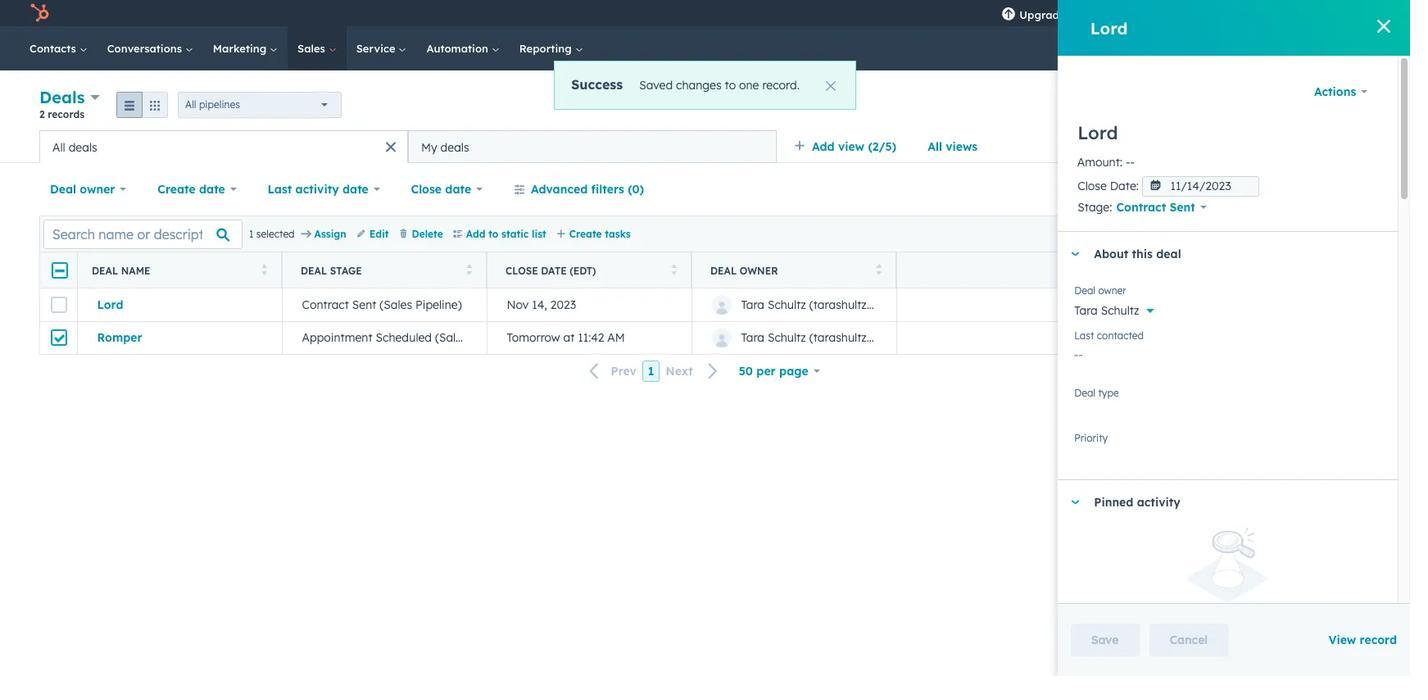 Task type: describe. For each thing, give the bounding box(es) containing it.
MM/DD/YYYY text field
[[1142, 176, 1259, 197]]

tara for nov 14, 2023
[[741, 297, 765, 312]]

0 vertical spatial close image
[[1378, 20, 1391, 33]]

apoptosis studios 2 button
[[1237, 0, 1389, 26]]

deal owner button
[[39, 173, 137, 206]]

save
[[1092, 633, 1119, 648]]

:
[[1120, 155, 1123, 170]]

hubspot image
[[30, 3, 49, 23]]

record
[[1360, 633, 1398, 648]]

search button
[[1368, 34, 1396, 62]]

2 inside apoptosis studios 2 popup button
[[1359, 7, 1365, 20]]

1 press to sort. image from the left
[[261, 264, 267, 275]]

type
[[1098, 387, 1119, 399]]

to inside success alert
[[725, 78, 736, 93]]

close for close date
[[411, 182, 442, 197]]

am
[[608, 331, 625, 345]]

filters
[[591, 182, 625, 197]]

view
[[1329, 633, 1357, 648]]

select an option
[[1074, 439, 1162, 453]]

tara schultz (tarashultz49@gmail.com) button for nov 14, 2023
[[692, 289, 952, 321]]

about this deal button
[[1058, 232, 1382, 276]]

this
[[1132, 247, 1153, 262]]

all views link
[[917, 130, 989, 163]]

search image
[[1376, 43, 1388, 54]]

all pipelines button
[[178, 91, 342, 118]]

service
[[356, 42, 399, 55]]

Last contacted text field
[[1074, 339, 1382, 366]]

deal stage
[[301, 264, 362, 277]]

50
[[739, 364, 753, 379]]

view record
[[1329, 633, 1398, 648]]

tasks
[[605, 227, 631, 240]]

last activity date button
[[257, 173, 391, 206]]

actions
[[1315, 84, 1357, 99]]

all for all pipelines
[[185, 98, 196, 110]]

conversations
[[107, 42, 185, 55]]

pipelines
[[199, 98, 240, 110]]

(edt)
[[570, 264, 596, 277]]

records
[[48, 108, 84, 120]]

appointment scheduled (sales pipeline)
[[302, 331, 517, 345]]

1 press to sort. element from the left
[[261, 264, 267, 277]]

pipeline) for appointment scheduled (sales pipeline)
[[471, 331, 517, 345]]

2 - from the left
[[1131, 155, 1135, 170]]

appointment
[[302, 331, 373, 345]]

stage
[[330, 264, 362, 277]]

nov 14, 2023 button
[[487, 289, 692, 321]]

owner inside popup button
[[80, 182, 115, 197]]

one
[[739, 78, 759, 93]]

cancel button
[[1150, 624, 1229, 657]]

static
[[502, 227, 529, 240]]

sent for contract sent
[[1170, 200, 1195, 215]]

date inside last activity date popup button
[[343, 182, 369, 197]]

record.
[[763, 78, 800, 93]]

pinned activity
[[1094, 495, 1181, 510]]

1 vertical spatial lord
[[1078, 121, 1118, 144]]

tara schultz (tarashultz49@gmail.com) for tomorrow at 11:42 am
[[741, 331, 952, 345]]

(sales for sent
[[380, 297, 412, 312]]

deals
[[39, 87, 85, 107]]

sent for contract sent (sales pipeline)
[[352, 297, 377, 312]]

create for create deal
[[1304, 99, 1335, 111]]

schultz inside popup button
[[1101, 303, 1139, 318]]

export button
[[1225, 223, 1277, 245]]

press to sort. image
[[466, 264, 472, 275]]

service link
[[346, 26, 417, 70]]

to inside add to static list button
[[489, 227, 499, 240]]

caret image
[[1071, 501, 1081, 505]]

menu containing apoptosis studios 2
[[990, 0, 1391, 26]]

tomorrow at 11:42 am
[[507, 331, 625, 345]]

contacted
[[1097, 330, 1144, 342]]

tara schultz image
[[1247, 6, 1262, 20]]

press to sort. element for deal stage
[[466, 264, 472, 277]]

tara schultz button
[[1074, 294, 1382, 321]]

date for create date
[[199, 182, 225, 197]]

tara schultz
[[1074, 303, 1139, 318]]

create for create date
[[158, 182, 196, 197]]

(sales for scheduled
[[435, 331, 468, 345]]

scheduled
[[376, 331, 432, 345]]

marketing
[[213, 42, 270, 55]]

activity for last
[[296, 182, 339, 197]]

(tarashultz49@gmail.com) for nov 14, 2023
[[810, 297, 952, 312]]

select
[[1074, 439, 1107, 453]]

create date button
[[147, 173, 247, 206]]

priority
[[1074, 432, 1108, 444]]

changes
[[676, 78, 722, 93]]

deal inside popup button
[[50, 182, 76, 197]]

pinned
[[1094, 495, 1133, 510]]

deal inside create deal button
[[1337, 99, 1357, 111]]

2023
[[551, 297, 576, 312]]

notifications image
[[1213, 7, 1227, 22]]

press to sort. element for close date (edt)
[[671, 264, 677, 277]]

all pipelines
[[185, 98, 240, 110]]

0 vertical spatial lord
[[1091, 18, 1128, 38]]

edit columns button
[[1287, 223, 1367, 245]]

save button
[[1071, 624, 1140, 657]]

deals banner
[[39, 85, 1371, 130]]

all deals button
[[39, 130, 408, 163]]

add view (2/5) button
[[784, 130, 917, 163]]

pipeline) for contract sent (sales pipeline)
[[416, 297, 462, 312]]

close date (edt)
[[506, 264, 596, 277]]

50 per page button
[[728, 355, 831, 388]]

sales link
[[288, 26, 346, 70]]

1 selected
[[249, 227, 295, 240]]

create date
[[158, 182, 225, 197]]

pinned activity button
[[1058, 480, 1382, 525]]

1 vertical spatial owner
[[740, 264, 778, 277]]

activity for pinned
[[1137, 495, 1181, 510]]

close date:
[[1078, 179, 1139, 193]]

hubspot link
[[20, 3, 61, 23]]

saved
[[640, 78, 673, 93]]

1 vertical spatial deal owner
[[711, 264, 778, 277]]

create tasks button
[[556, 227, 631, 241]]

conversations link
[[97, 26, 203, 70]]

my deals button
[[408, 130, 777, 163]]

advanced filters (0)
[[531, 182, 644, 197]]

50 per page
[[739, 364, 809, 379]]

next button
[[660, 361, 728, 382]]

saved changes to one record.
[[640, 78, 800, 93]]

contacts link
[[20, 26, 97, 70]]

view record link
[[1329, 633, 1398, 648]]

appointment scheduled (sales pipeline) button
[[282, 321, 517, 354]]

advanced
[[531, 182, 588, 197]]

deal inside about this deal dropdown button
[[1156, 247, 1181, 262]]

contract for contract sent (sales pipeline)
[[302, 297, 349, 312]]



Task type: vqa. For each thing, say whether or not it's contained in the screenshot.
1 to the right
yes



Task type: locate. For each thing, give the bounding box(es) containing it.
all views
[[928, 139, 978, 154]]

1 vertical spatial (sales
[[435, 331, 468, 345]]

1 vertical spatial 2
[[39, 108, 45, 120]]

romper link
[[97, 331, 262, 345]]

activity up assign button
[[296, 182, 339, 197]]

date inside create date "popup button"
[[199, 182, 225, 197]]

sent inside 'popup button'
[[1170, 200, 1195, 215]]

amount
[[1078, 155, 1120, 170]]

contract down date:
[[1116, 200, 1166, 215]]

activity right pinned
[[1137, 495, 1181, 510]]

0 horizontal spatial last
[[268, 182, 292, 197]]

1 date from the left
[[199, 182, 225, 197]]

group
[[116, 91, 168, 118]]

actions button
[[1304, 75, 1379, 108]]

create inside "popup button"
[[158, 182, 196, 197]]

schultz for tomorrow at 11:42 am
[[768, 331, 806, 345]]

0 vertical spatial last
[[268, 182, 292, 197]]

tara schultz (tarashultz49@gmail.com) for nov 14, 2023
[[741, 297, 952, 312]]

date down my deals
[[445, 182, 471, 197]]

last down tara schultz
[[1074, 330, 1094, 342]]

(sales right scheduled
[[435, 331, 468, 345]]

pipeline)
[[416, 297, 462, 312], [471, 331, 517, 345]]

1 horizontal spatial last
[[1074, 330, 1094, 342]]

all for all deals
[[52, 140, 65, 155]]

close down my
[[411, 182, 442, 197]]

sent down 'stage'
[[352, 297, 377, 312]]

1 (tarashultz49@gmail.com) from the top
[[810, 297, 952, 312]]

0 vertical spatial contract
[[1116, 200, 1166, 215]]

(tarashultz49@gmail.com)
[[810, 297, 952, 312], [810, 331, 952, 345]]

date down all deals button at the left top
[[199, 182, 225, 197]]

add inside button
[[466, 227, 486, 240]]

0 horizontal spatial (sales
[[380, 297, 412, 312]]

marketing link
[[203, 26, 288, 70]]

1 button
[[642, 361, 660, 382]]

1 horizontal spatial close image
[[1378, 20, 1391, 33]]

1 vertical spatial contract
[[302, 297, 349, 312]]

contract for contract sent
[[1116, 200, 1166, 215]]

help button
[[1151, 0, 1179, 26]]

edit for edit columns
[[1297, 227, 1315, 240]]

to left static
[[489, 227, 499, 240]]

0 vertical spatial tara schultz (tarashultz49@gmail.com)
[[741, 297, 952, 312]]

contract sent (sales pipeline) button
[[282, 289, 487, 321]]

upgrade image
[[1002, 7, 1017, 22]]

1 horizontal spatial 1
[[648, 364, 654, 379]]

1 vertical spatial 1
[[648, 364, 654, 379]]

deals for my deals
[[441, 140, 469, 155]]

create
[[1304, 99, 1335, 111], [158, 182, 196, 197], [569, 227, 602, 240]]

1 right prev
[[648, 364, 654, 379]]

1 tara schultz (tarashultz49@gmail.com) button from the top
[[692, 289, 952, 321]]

edit button
[[356, 227, 389, 241]]

press to sort. element for deal owner
[[876, 264, 882, 277]]

all deals
[[52, 140, 97, 155]]

1 tara schultz (tarashultz49@gmail.com) from the top
[[741, 297, 952, 312]]

1 - from the left
[[1126, 155, 1131, 170]]

view
[[838, 139, 865, 154]]

0 vertical spatial activity
[[296, 182, 339, 197]]

2 press to sort. element from the left
[[466, 264, 472, 277]]

0 horizontal spatial edit
[[369, 227, 389, 240]]

pipeline) up "appointment scheduled (sales pipeline)" on the left of the page
[[416, 297, 462, 312]]

2 vertical spatial lord
[[97, 297, 123, 312]]

2 records
[[39, 108, 84, 120]]

1 vertical spatial last
[[1074, 330, 1094, 342]]

edit columns
[[1297, 227, 1357, 240]]

all left views
[[928, 139, 943, 154]]

apoptosis
[[1265, 7, 1315, 20]]

close for close date (edt)
[[506, 264, 538, 277]]

1 horizontal spatial (sales
[[435, 331, 468, 345]]

0 horizontal spatial press to sort. image
[[261, 264, 267, 275]]

deal owner inside popup button
[[50, 182, 115, 197]]

2 horizontal spatial create
[[1304, 99, 1335, 111]]

my deals
[[421, 140, 469, 155]]

create up search name or description search box
[[158, 182, 196, 197]]

1 vertical spatial activity
[[1137, 495, 1181, 510]]

1 horizontal spatial 2
[[1359, 7, 1365, 20]]

0 horizontal spatial sent
[[352, 297, 377, 312]]

1 horizontal spatial deal owner
[[711, 264, 778, 277]]

2
[[1359, 7, 1365, 20], [39, 108, 45, 120]]

contract
[[1116, 200, 1166, 215], [302, 297, 349, 312]]

2 horizontal spatial owner
[[1098, 285, 1126, 297]]

at
[[564, 331, 575, 345]]

advanced filters (0) button
[[503, 173, 655, 206]]

close up the stage:
[[1078, 179, 1107, 193]]

2 tara schultz (tarashultz49@gmail.com) button from the top
[[692, 321, 952, 354]]

1 vertical spatial pipeline)
[[471, 331, 517, 345]]

1 horizontal spatial pipeline)
[[471, 331, 517, 345]]

tara inside popup button
[[1074, 303, 1098, 318]]

create down search hubspot search box
[[1304, 99, 1335, 111]]

0 horizontal spatial all
[[52, 140, 65, 155]]

1 horizontal spatial close
[[506, 264, 538, 277]]

1 deals from the left
[[69, 140, 97, 155]]

1 for 1 selected
[[249, 227, 254, 240]]

0 vertical spatial deal
[[1337, 99, 1357, 111]]

deals right my
[[441, 140, 469, 155]]

edit left delete button
[[369, 227, 389, 240]]

columns
[[1318, 227, 1357, 240]]

0 horizontal spatial close
[[411, 182, 442, 197]]

edit left columns
[[1297, 227, 1315, 240]]

deals
[[69, 140, 97, 155], [441, 140, 469, 155]]

2 vertical spatial deal owner
[[1074, 285, 1126, 297]]

0 horizontal spatial deal
[[1156, 247, 1181, 262]]

upgrade
[[1020, 8, 1066, 21]]

add left view
[[812, 139, 835, 154]]

0 vertical spatial pipeline)
[[416, 297, 462, 312]]

success alert
[[554, 61, 856, 110]]

add
[[812, 139, 835, 154], [466, 227, 486, 240]]

per
[[757, 364, 776, 379]]

2 horizontal spatial press to sort. image
[[876, 264, 882, 275]]

deals for all deals
[[69, 140, 97, 155]]

nov
[[507, 297, 529, 312]]

tomorrow at 11:42 am button
[[487, 321, 692, 354]]

create deal button
[[1290, 92, 1371, 118]]

my
[[421, 140, 437, 155]]

0 vertical spatial to
[[725, 78, 736, 93]]

deals button
[[39, 85, 100, 109]]

close image up search button
[[1378, 20, 1391, 33]]

sent inside button
[[352, 297, 377, 312]]

close inside popup button
[[411, 182, 442, 197]]

(sales inside 'button'
[[435, 331, 468, 345]]

lord up romper
[[97, 297, 123, 312]]

0 horizontal spatial date
[[199, 182, 225, 197]]

0 vertical spatial deal owner
[[50, 182, 115, 197]]

1 vertical spatial to
[[489, 227, 499, 240]]

calling icon image
[[1089, 7, 1104, 21]]

settings image
[[1185, 7, 1200, 22]]

(2/5)
[[868, 139, 897, 154]]

1 left selected
[[249, 227, 254, 240]]

views
[[946, 139, 978, 154]]

Search name or description search field
[[43, 219, 243, 249]]

Search HubSpot search field
[[1180, 34, 1381, 62]]

edit for edit
[[369, 227, 389, 240]]

0 horizontal spatial 2
[[39, 108, 45, 120]]

1 vertical spatial (tarashultz49@gmail.com)
[[810, 331, 952, 345]]

date for close date
[[445, 182, 471, 197]]

marketplaces image
[[1123, 7, 1138, 22]]

2 right studios
[[1359, 7, 1365, 20]]

contract inside 'popup button'
[[1116, 200, 1166, 215]]

1 horizontal spatial all
[[185, 98, 196, 110]]

name
[[121, 264, 150, 277]]

list
[[532, 227, 547, 240]]

to left one
[[725, 78, 736, 93]]

close image right record. on the right top of page
[[826, 81, 836, 91]]

1 horizontal spatial owner
[[740, 264, 778, 277]]

1 vertical spatial tara schultz (tarashultz49@gmail.com)
[[741, 331, 952, 345]]

2 (tarashultz49@gmail.com) from the top
[[810, 331, 952, 345]]

all down 2 records
[[52, 140, 65, 155]]

about
[[1094, 247, 1128, 262]]

option
[[1127, 439, 1162, 453]]

add for add to static list
[[466, 227, 486, 240]]

0 horizontal spatial to
[[489, 227, 499, 240]]

reporting link
[[510, 26, 593, 70]]

sent down mm/dd/yyyy text box
[[1170, 200, 1195, 215]]

3 press to sort. image from the left
[[876, 264, 882, 275]]

lord
[[1091, 18, 1128, 38], [1078, 121, 1118, 144], [97, 297, 123, 312]]

0 horizontal spatial 1
[[249, 227, 254, 240]]

0 horizontal spatial create
[[158, 182, 196, 197]]

date:
[[1110, 179, 1139, 193]]

0 vertical spatial 1
[[249, 227, 254, 240]]

add inside popup button
[[812, 139, 835, 154]]

add for add view (2/5)
[[812, 139, 835, 154]]

0 horizontal spatial contract
[[302, 297, 349, 312]]

2 press to sort. image from the left
[[671, 264, 677, 275]]

2 vertical spatial create
[[569, 227, 602, 240]]

1 horizontal spatial contract
[[1116, 200, 1166, 215]]

create left tasks
[[569, 227, 602, 240]]

lord left "help" image
[[1091, 18, 1128, 38]]

0 horizontal spatial deal owner
[[50, 182, 115, 197]]

0 vertical spatial create
[[1304, 99, 1335, 111]]

group inside deals "banner"
[[116, 91, 168, 118]]

1 horizontal spatial sent
[[1170, 200, 1195, 215]]

pipeline) inside button
[[416, 297, 462, 312]]

close for close date:
[[1078, 179, 1107, 193]]

schultz
[[768, 297, 806, 312], [1101, 303, 1139, 318], [768, 331, 806, 345]]

2 tara schultz (tarashultz49@gmail.com) from the top
[[741, 331, 952, 345]]

close
[[1078, 179, 1107, 193], [411, 182, 442, 197], [506, 264, 538, 277]]

0 vertical spatial owner
[[80, 182, 115, 197]]

deals down records
[[69, 140, 97, 155]]

sales
[[298, 42, 328, 55]]

lord up the amount
[[1078, 121, 1118, 144]]

1 vertical spatial add
[[466, 227, 486, 240]]

add to static list button
[[453, 227, 547, 241]]

deal
[[50, 182, 76, 197], [92, 264, 118, 277], [301, 264, 327, 277], [711, 264, 737, 277], [1074, 285, 1096, 297], [1074, 387, 1096, 399]]

last up selected
[[268, 182, 292, 197]]

1 vertical spatial close image
[[826, 81, 836, 91]]

2 horizontal spatial all
[[928, 139, 943, 154]]

2 horizontal spatial date
[[445, 182, 471, 197]]

deal type
[[1074, 387, 1119, 399]]

(tarashultz49@gmail.com) for tomorrow at 11:42 am
[[810, 331, 952, 345]]

contract down deal stage
[[302, 297, 349, 312]]

create for create tasks
[[569, 227, 602, 240]]

last inside last activity date popup button
[[268, 182, 292, 197]]

about this deal
[[1094, 247, 1181, 262]]

0 horizontal spatial pipeline)
[[416, 297, 462, 312]]

all inside popup button
[[185, 98, 196, 110]]

11:42
[[578, 331, 604, 345]]

0 horizontal spatial add
[[466, 227, 486, 240]]

last for last contacted
[[1074, 330, 1094, 342]]

contract inside button
[[302, 297, 349, 312]]

0 vertical spatial add
[[812, 139, 835, 154]]

1 horizontal spatial create
[[569, 227, 602, 240]]

press to sort. image
[[261, 264, 267, 275], [671, 264, 677, 275], [876, 264, 882, 275]]

0 vertical spatial (tarashultz49@gmail.com)
[[810, 297, 952, 312]]

caret image
[[1071, 252, 1081, 256]]

edit
[[369, 227, 389, 240], [1297, 227, 1315, 240]]

1 vertical spatial deal
[[1156, 247, 1181, 262]]

press to sort. image for deal owner
[[876, 264, 882, 275]]

1 vertical spatial create
[[158, 182, 196, 197]]

2 edit from the left
[[1297, 227, 1315, 240]]

0 vertical spatial 2
[[1359, 7, 1365, 20]]

1 vertical spatial sent
[[352, 297, 377, 312]]

add to static list
[[466, 227, 547, 240]]

0 horizontal spatial owner
[[80, 182, 115, 197]]

0 horizontal spatial activity
[[296, 182, 339, 197]]

assign button
[[301, 227, 347, 241]]

2 deals from the left
[[441, 140, 469, 155]]

schultz for nov 14, 2023
[[768, 297, 806, 312]]

press to sort. image for close date (edt)
[[671, 264, 677, 275]]

2 horizontal spatial deal owner
[[1074, 285, 1126, 297]]

date inside close date popup button
[[445, 182, 471, 197]]

pipeline) inside 'button'
[[471, 331, 517, 345]]

2 vertical spatial owner
[[1098, 285, 1126, 297]]

an
[[1110, 439, 1124, 453]]

1 inside button
[[648, 364, 654, 379]]

close date
[[411, 182, 471, 197]]

1 horizontal spatial add
[[812, 139, 835, 154]]

tomorrow
[[507, 331, 560, 345]]

0 vertical spatial sent
[[1170, 200, 1195, 215]]

all left pipelines
[[185, 98, 196, 110]]

1 horizontal spatial date
[[343, 182, 369, 197]]

1 horizontal spatial deal
[[1337, 99, 1357, 111]]

last activity date
[[268, 182, 369, 197]]

tara schultz (tarashultz49@gmail.com) button for tomorrow at 11:42 am
[[692, 321, 952, 354]]

1 horizontal spatial to
[[725, 78, 736, 93]]

close image inside success alert
[[826, 81, 836, 91]]

all for all views
[[928, 139, 943, 154]]

select an option button
[[1074, 430, 1382, 457]]

1 horizontal spatial activity
[[1137, 495, 1181, 510]]

prev button
[[580, 361, 642, 382]]

2 inside deals "banner"
[[39, 108, 45, 120]]

3 date from the left
[[445, 182, 471, 197]]

1 for 1
[[648, 364, 654, 379]]

(sales inside button
[[380, 297, 412, 312]]

last for last activity date
[[268, 182, 292, 197]]

2 horizontal spatial close
[[1078, 179, 1107, 193]]

1 edit from the left
[[369, 227, 389, 240]]

notifications button
[[1206, 0, 1234, 26]]

1 horizontal spatial deals
[[441, 140, 469, 155]]

0 horizontal spatial close image
[[826, 81, 836, 91]]

tara for tomorrow at 11:42 am
[[741, 331, 765, 345]]

14,
[[532, 297, 547, 312]]

close date button
[[400, 173, 493, 206]]

all inside button
[[52, 140, 65, 155]]

(0)
[[628, 182, 644, 197]]

pagination navigation
[[580, 361, 728, 382]]

next
[[666, 364, 693, 379]]

menu
[[990, 0, 1391, 26]]

2 left records
[[39, 108, 45, 120]]

success
[[571, 76, 623, 93]]

reporting
[[519, 42, 575, 55]]

tara
[[741, 297, 765, 312], [1074, 303, 1098, 318], [741, 331, 765, 345]]

automation
[[427, 42, 492, 55]]

(sales up 'appointment scheduled (sales pipeline)' 'button'
[[380, 297, 412, 312]]

help image
[[1158, 7, 1172, 22]]

close left date
[[506, 264, 538, 277]]

3 press to sort. element from the left
[[671, 264, 677, 277]]

4 press to sort. element from the left
[[876, 264, 882, 277]]

press to sort. element
[[261, 264, 267, 277], [466, 264, 472, 277], [671, 264, 677, 277], [876, 264, 882, 277]]

owner
[[80, 182, 115, 197], [740, 264, 778, 277], [1098, 285, 1126, 297]]

1 horizontal spatial press to sort. image
[[671, 264, 677, 275]]

pipeline) down the nov at top
[[471, 331, 517, 345]]

0 horizontal spatial deals
[[69, 140, 97, 155]]

0 vertical spatial (sales
[[380, 297, 412, 312]]

lord link
[[97, 297, 262, 312]]

contract sent (sales pipeline)
[[302, 297, 462, 312]]

add view (2/5)
[[812, 139, 897, 154]]

calling icon button
[[1082, 2, 1110, 24]]

create inside deals "banner"
[[1304, 99, 1335, 111]]

close image
[[1378, 20, 1391, 33], [826, 81, 836, 91]]

add up press to sort. image
[[466, 227, 486, 240]]

date up edit button
[[343, 182, 369, 197]]

automation link
[[417, 26, 510, 70]]

activity inside dropdown button
[[1137, 495, 1181, 510]]

activity inside popup button
[[296, 182, 339, 197]]

2 date from the left
[[343, 182, 369, 197]]

1 horizontal spatial edit
[[1297, 227, 1315, 240]]

contract sent button
[[1112, 197, 1217, 218]]



